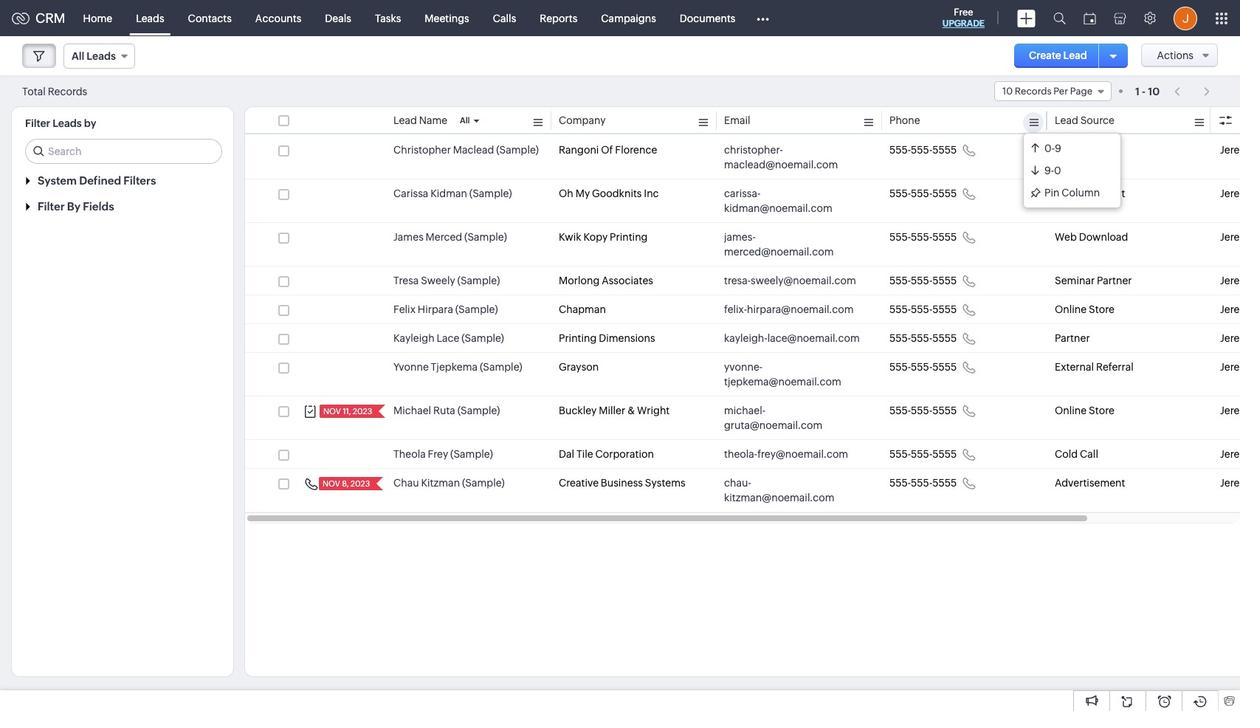Task type: locate. For each thing, give the bounding box(es) containing it.
(sample)
[[496, 144, 539, 156], [469, 188, 512, 199], [464, 231, 507, 243], [457, 275, 500, 286], [455, 303, 498, 315], [462, 332, 504, 344], [480, 361, 523, 373], [458, 405, 500, 416], [450, 448, 493, 460], [462, 477, 505, 489]]

5 5555 from the top
[[933, 303, 957, 315]]

0 vertical spatial nov
[[323, 407, 341, 416]]

lead name
[[394, 114, 448, 126]]

of
[[601, 144, 613, 156]]

2 cold from the top
[[1055, 448, 1078, 460]]

lace
[[437, 332, 460, 344]]

1 online from the top
[[1055, 303, 1087, 315]]

0 vertical spatial partner
[[1097, 275, 1132, 286]]

search image
[[1054, 12, 1066, 24]]

yvonne
[[394, 361, 429, 373]]

7 5555 from the top
[[933, 361, 957, 373]]

cold call for theola-frey@noemail.com
[[1055, 448, 1099, 460]]

kayleigh-
[[724, 332, 768, 344]]

8 jerem from the top
[[1221, 405, 1240, 416]]

hirpara@noemail.com
[[747, 303, 854, 315]]

2 store from the top
[[1089, 405, 1115, 416]]

leads link
[[124, 0, 176, 36]]

2 cold call from the top
[[1055, 448, 1099, 460]]

records left "loading" icon
[[48, 85, 87, 97]]

filter down total
[[25, 117, 50, 129]]

0 horizontal spatial records
[[48, 85, 87, 97]]

0 vertical spatial cold call
[[1055, 144, 1099, 156]]

1 advertisement from the top
[[1055, 188, 1126, 199]]

maclead@noemail.com
[[724, 159, 838, 171]]

loading image
[[89, 90, 97, 95]]

by
[[84, 117, 96, 129]]

all
[[72, 50, 84, 62], [460, 116, 470, 125]]

merced
[[426, 231, 462, 243]]

5555 for tresa-sweely@noemail.com
[[933, 275, 957, 286]]

filter left by
[[38, 200, 65, 213]]

felix-hirpara@noemail.com
[[724, 303, 854, 315]]

online store for michael- gruta@noemail.com
[[1055, 405, 1115, 416]]

kidman@noemail.com
[[724, 202, 833, 214]]

online down seminar at right top
[[1055, 303, 1087, 315]]

sweely
[[421, 275, 455, 286]]

1 vertical spatial partner
[[1055, 332, 1090, 344]]

navigation
[[1168, 80, 1218, 102]]

seminar
[[1055, 275, 1095, 286]]

10 5555 from the top
[[933, 477, 957, 489]]

3 555-555-5555 from the top
[[890, 231, 957, 243]]

online store down seminar partner
[[1055, 303, 1115, 315]]

(sample) for christopher maclead (sample)
[[496, 144, 539, 156]]

2023 right 8,
[[351, 479, 370, 488]]

partner right seminar at right top
[[1097, 275, 1132, 286]]

logo image
[[12, 12, 30, 24]]

All Leads field
[[64, 44, 135, 69]]

miller
[[599, 405, 626, 416]]

jerem for carissa- kidman@noemail.com
[[1221, 188, 1240, 199]]

3 jerem from the top
[[1221, 231, 1240, 243]]

6 555-555-5555 from the top
[[890, 332, 957, 344]]

jerem for kayleigh-lace@noemail.com
[[1221, 332, 1240, 344]]

all up total records
[[72, 50, 84, 62]]

cold call for christopher- maclead@noemail.com
[[1055, 144, 1099, 156]]

store down seminar partner
[[1089, 303, 1115, 315]]

row group
[[245, 136, 1240, 512]]

cold for theola-frey@noemail.com
[[1055, 448, 1078, 460]]

0 vertical spatial store
[[1089, 303, 1115, 315]]

5555 for james- merced@noemail.com
[[933, 231, 957, 243]]

business
[[601, 477, 643, 489]]

partner up external
[[1055, 332, 1090, 344]]

kwik
[[559, 231, 582, 243]]

(sample) right kitzman
[[462, 477, 505, 489]]

frey
[[428, 448, 448, 460]]

merced@noemail.com
[[724, 246, 834, 258]]

0 vertical spatial advertisement
[[1055, 188, 1126, 199]]

call for theola-frey@noemail.com
[[1080, 448, 1099, 460]]

1 vertical spatial printing
[[559, 332, 597, 344]]

wright
[[637, 405, 670, 416]]

1 horizontal spatial 10
[[1148, 85, 1160, 97]]

goodknits
[[592, 188, 642, 199]]

1 horizontal spatial records
[[1015, 86, 1052, 97]]

records for 10
[[1015, 86, 1052, 97]]

0 vertical spatial 2023
[[353, 407, 372, 416]]

1 vertical spatial leads
[[87, 50, 116, 62]]

printing right kopy
[[610, 231, 648, 243]]

2 5555 from the top
[[933, 188, 957, 199]]

6 5555 from the top
[[933, 332, 957, 344]]

1 5555 from the top
[[933, 144, 957, 156]]

555-555-5555 for michael- gruta@noemail.com
[[890, 405, 957, 416]]

0 horizontal spatial all
[[72, 50, 84, 62]]

2 online from the top
[[1055, 405, 1087, 416]]

nov left 11,
[[323, 407, 341, 416]]

1 vertical spatial store
[[1089, 405, 1115, 416]]

5555 for yvonne- tjepkema@noemail.com
[[933, 361, 957, 373]]

555-555-5555 for christopher- maclead@noemail.com
[[890, 144, 957, 156]]

(sample) right sweely
[[457, 275, 500, 286]]

1 store from the top
[[1089, 303, 1115, 315]]

online down external
[[1055, 405, 1087, 416]]

4 5555 from the top
[[933, 275, 957, 286]]

2 vertical spatial leads
[[53, 117, 82, 129]]

leads for filter leads by
[[53, 117, 82, 129]]

(sample) for tresa sweely (sample)
[[457, 275, 500, 286]]

1 horizontal spatial partner
[[1097, 275, 1132, 286]]

5 jerem from the top
[[1221, 303, 1240, 315]]

nov
[[323, 407, 341, 416], [323, 479, 340, 488]]

(sample) up kayleigh lace (sample) link
[[455, 303, 498, 315]]

tresa-sweely@noemail.com link
[[724, 273, 856, 288]]

1 call from the top
[[1080, 144, 1099, 156]]

fields
[[83, 200, 114, 213]]

1 horizontal spatial all
[[460, 116, 470, 125]]

1 horizontal spatial printing
[[610, 231, 648, 243]]

2 555-555-5555 from the top
[[890, 188, 957, 199]]

2 horizontal spatial leads
[[136, 12, 164, 24]]

records inside 10 records per page field
[[1015, 86, 1052, 97]]

jerem
[[1221, 144, 1240, 156], [1221, 188, 1240, 199], [1221, 231, 1240, 243], [1221, 275, 1240, 286], [1221, 303, 1240, 315], [1221, 332, 1240, 344], [1221, 361, 1240, 373], [1221, 405, 1240, 416], [1221, 448, 1240, 460], [1221, 477, 1240, 489]]

1 cold call from the top
[[1055, 144, 1099, 156]]

cold
[[1055, 144, 1078, 156], [1055, 448, 1078, 460]]

jerem for chau- kitzman@noemail.com
[[1221, 477, 1240, 489]]

6 jerem from the top
[[1221, 332, 1240, 344]]

actions
[[1157, 49, 1194, 61]]

1 vertical spatial online store
[[1055, 405, 1115, 416]]

555-
[[890, 144, 911, 156], [911, 144, 933, 156], [890, 188, 911, 199], [911, 188, 933, 199], [890, 231, 911, 243], [911, 231, 933, 243], [890, 275, 911, 286], [911, 275, 933, 286], [890, 303, 911, 315], [911, 303, 933, 315], [890, 332, 911, 344], [911, 332, 933, 344], [890, 361, 911, 373], [911, 361, 933, 373], [890, 405, 911, 416], [911, 405, 933, 416], [890, 448, 911, 460], [911, 448, 933, 460], [890, 477, 911, 489], [911, 477, 933, 489]]

0-9
[[1045, 142, 1062, 154]]

9 5555 from the top
[[933, 448, 957, 460]]

search element
[[1045, 0, 1075, 36]]

(sample) right 'frey'
[[450, 448, 493, 460]]

advertisement
[[1055, 188, 1126, 199], [1055, 477, 1126, 489]]

0 vertical spatial cold
[[1055, 144, 1078, 156]]

records
[[48, 85, 87, 97], [1015, 86, 1052, 97]]

1 horizontal spatial leads
[[87, 50, 116, 62]]

kayleigh lace (sample)
[[394, 332, 504, 344]]

2 advertisement from the top
[[1055, 477, 1126, 489]]

(sample) right kidman
[[469, 188, 512, 199]]

Search text field
[[26, 140, 222, 163]]

create lead button
[[1015, 44, 1102, 68]]

dal tile corporation
[[559, 448, 654, 460]]

create menu image
[[1018, 9, 1036, 27]]

1 vertical spatial 2023
[[351, 479, 370, 488]]

external referral
[[1055, 361, 1134, 373]]

5555 for theola-frey@noemail.com
[[933, 448, 957, 460]]

1 vertical spatial cold call
[[1055, 448, 1099, 460]]

0 vertical spatial online store
[[1055, 303, 1115, 315]]

0 horizontal spatial 10
[[1003, 86, 1013, 97]]

3 5555 from the top
[[933, 231, 957, 243]]

(sample) inside "link"
[[464, 231, 507, 243]]

0 horizontal spatial leads
[[53, 117, 82, 129]]

leads right home
[[136, 12, 164, 24]]

10 right -
[[1148, 85, 1160, 97]]

5555 for felix-hirpara@noemail.com
[[933, 303, 957, 315]]

8 5555 from the top
[[933, 405, 957, 416]]

7 jerem from the top
[[1221, 361, 1240, 373]]

filter by fields button
[[12, 193, 233, 219]]

jerem for michael- gruta@noemail.com
[[1221, 405, 1240, 416]]

meetings
[[425, 12, 469, 24]]

defined
[[79, 174, 121, 187]]

nov 8, 2023 link
[[319, 477, 372, 490]]

(sample) right "maclead" on the top
[[496, 144, 539, 156]]

1 vertical spatial call
[[1080, 448, 1099, 460]]

frey@noemail.com
[[758, 448, 849, 460]]

carissa-
[[724, 188, 761, 199]]

1 vertical spatial nov
[[323, 479, 340, 488]]

2 call from the top
[[1080, 448, 1099, 460]]

1 555-555-5555 from the top
[[890, 144, 957, 156]]

leads up "loading" icon
[[87, 50, 116, 62]]

1 jerem from the top
[[1221, 144, 1240, 156]]

5555 for carissa- kidman@noemail.com
[[933, 188, 957, 199]]

morlong associates
[[559, 275, 653, 286]]

2023 right 11,
[[353, 407, 372, 416]]

leads inside 'field'
[[87, 50, 116, 62]]

8 555-555-5555 from the top
[[890, 405, 957, 416]]

1 vertical spatial all
[[460, 116, 470, 125]]

online store
[[1055, 303, 1115, 315], [1055, 405, 1115, 416]]

555-555-5555 for james- merced@noemail.com
[[890, 231, 957, 243]]

maclead
[[453, 144, 494, 156]]

filter inside dropdown button
[[38, 200, 65, 213]]

michael- gruta@noemail.com link
[[724, 403, 860, 433]]

4 555-555-5555 from the top
[[890, 275, 957, 286]]

10 left per
[[1003, 86, 1013, 97]]

carissa kidman (sample)
[[394, 188, 512, 199]]

online
[[1055, 303, 1087, 315], [1055, 405, 1087, 416]]

0 vertical spatial call
[[1080, 144, 1099, 156]]

all leads
[[72, 50, 116, 62]]

nov for chau
[[323, 479, 340, 488]]

tresa
[[394, 275, 419, 286]]

james merced (sample)
[[394, 231, 507, 243]]

7 555-555-5555 from the top
[[890, 361, 957, 373]]

9-0
[[1045, 164, 1062, 176]]

christopher-
[[724, 144, 783, 156]]

tresa sweely (sample) link
[[394, 273, 500, 288]]

lead for lead name
[[394, 114, 417, 126]]

campaigns
[[601, 12, 656, 24]]

contacts link
[[176, 0, 244, 36]]

store for michael- gruta@noemail.com
[[1089, 405, 1115, 416]]

free
[[954, 7, 974, 18]]

nov 11, 2023
[[323, 407, 372, 416]]

9 jerem from the top
[[1221, 448, 1240, 460]]

(sample) right lace
[[462, 332, 504, 344]]

theola
[[394, 448, 426, 460]]

all up christopher maclead (sample) link
[[460, 116, 470, 125]]

5555
[[933, 144, 957, 156], [933, 188, 957, 199], [933, 231, 957, 243], [933, 275, 957, 286], [933, 303, 957, 315], [933, 332, 957, 344], [933, 361, 957, 373], [933, 405, 957, 416], [933, 448, 957, 460], [933, 477, 957, 489]]

4 jerem from the top
[[1221, 275, 1240, 286]]

yvonne tjepkema (sample)
[[394, 361, 523, 373]]

calendar image
[[1084, 12, 1097, 24]]

1 vertical spatial cold
[[1055, 448, 1078, 460]]

5 555-555-5555 from the top
[[890, 303, 957, 315]]

cold call
[[1055, 144, 1099, 156], [1055, 448, 1099, 460]]

printing up grayson
[[559, 332, 597, 344]]

dimensions
[[599, 332, 655, 344]]

555-555-5555 for yvonne- tjepkema@noemail.com
[[890, 361, 957, 373]]

1 vertical spatial advertisement
[[1055, 477, 1126, 489]]

0 vertical spatial printing
[[610, 231, 648, 243]]

accounts
[[255, 12, 302, 24]]

kayleigh lace (sample) link
[[394, 331, 504, 346]]

(sample) right ruta at the left of page
[[458, 405, 500, 416]]

0 horizontal spatial printing
[[559, 332, 597, 344]]

2 online store from the top
[[1055, 405, 1115, 416]]

nov left 8,
[[323, 479, 340, 488]]

0 vertical spatial online
[[1055, 303, 1087, 315]]

10 jerem from the top
[[1221, 477, 1240, 489]]

1 cold from the top
[[1055, 144, 1078, 156]]

printing dimensions
[[559, 332, 655, 344]]

0 vertical spatial all
[[72, 50, 84, 62]]

-
[[1142, 85, 1146, 97]]

2 jerem from the top
[[1221, 188, 1240, 199]]

create
[[1029, 49, 1062, 61]]

(sample) for carissa kidman (sample)
[[469, 188, 512, 199]]

system defined filters button
[[12, 168, 233, 193]]

10
[[1148, 85, 1160, 97], [1003, 86, 1013, 97]]

(sample) right merced
[[464, 231, 507, 243]]

lace@noemail.com
[[768, 332, 860, 344]]

1 vertical spatial online
[[1055, 405, 1087, 416]]

9 555-555-5555 from the top
[[890, 448, 957, 460]]

online store down "external referral"
[[1055, 405, 1115, 416]]

reports
[[540, 12, 578, 24]]

10 555-555-5555 from the top
[[890, 477, 957, 489]]

records left per
[[1015, 86, 1052, 97]]

(sample) right tjepkema
[[480, 361, 523, 373]]

all inside 'field'
[[72, 50, 84, 62]]

1 online store from the top
[[1055, 303, 1115, 315]]

james- merced@noemail.com
[[724, 231, 834, 258]]

store down "external referral"
[[1089, 405, 1115, 416]]

1 vertical spatial filter
[[38, 200, 65, 213]]

theola frey (sample) link
[[394, 447, 493, 461]]

leads left by
[[53, 117, 82, 129]]

555-555-5555 for theola-frey@noemail.com
[[890, 448, 957, 460]]

0 vertical spatial filter
[[25, 117, 50, 129]]

michael ruta (sample)
[[394, 405, 500, 416]]



Task type: vqa. For each thing, say whether or not it's contained in the screenshot.
maclead@noemail.com
yes



Task type: describe. For each thing, give the bounding box(es) containing it.
nov 11, 2023 link
[[320, 405, 374, 418]]

felix hirpara (sample) link
[[394, 302, 498, 317]]

filter leads by
[[25, 117, 96, 129]]

corporation
[[595, 448, 654, 460]]

tjepkema
[[431, 361, 478, 373]]

555-555-5555 for tresa-sweely@noemail.com
[[890, 275, 957, 286]]

christopher- maclead@noemail.com link
[[724, 143, 860, 172]]

kidman
[[431, 188, 467, 199]]

lead for lead
[[1221, 114, 1240, 126]]

michael- gruta@noemail.com
[[724, 405, 823, 431]]

michael
[[394, 405, 431, 416]]

leads for all leads
[[87, 50, 116, 62]]

crm link
[[12, 10, 65, 26]]

create menu element
[[1009, 0, 1045, 36]]

tresa-sweely@noemail.com
[[724, 275, 856, 286]]

lead for lead source
[[1055, 114, 1079, 126]]

2023 for chau kitzman (sample)
[[351, 479, 370, 488]]

2023 for michael ruta (sample)
[[353, 407, 372, 416]]

Other Modules field
[[748, 6, 779, 30]]

0 vertical spatial leads
[[136, 12, 164, 24]]

yvonne- tjepkema@noemail.com link
[[724, 360, 860, 389]]

9
[[1055, 142, 1062, 154]]

florence
[[615, 144, 657, 156]]

online for felix-hirpara@noemail.com
[[1055, 303, 1087, 315]]

download
[[1079, 231, 1128, 243]]

10 records per page
[[1003, 86, 1093, 97]]

carissa- kidman@noemail.com
[[724, 188, 833, 214]]

buckley miller & wright
[[559, 405, 670, 416]]

(sample) for james merced (sample)
[[464, 231, 507, 243]]

0
[[1055, 164, 1062, 176]]

profile element
[[1165, 0, 1207, 36]]

name
[[419, 114, 448, 126]]

(sample) for theola frey (sample)
[[450, 448, 493, 460]]

records for total
[[48, 85, 87, 97]]

online store for felix-hirpara@noemail.com
[[1055, 303, 1115, 315]]

nov 8, 2023
[[323, 479, 370, 488]]

jerem for theola-frey@noemail.com
[[1221, 448, 1240, 460]]

(sample) for chau kitzman (sample)
[[462, 477, 505, 489]]

jerem for tresa-sweely@noemail.com
[[1221, 275, 1240, 286]]

web
[[1055, 231, 1077, 243]]

crm
[[35, 10, 65, 26]]

upgrade
[[943, 18, 985, 29]]

jerem for yvonne- tjepkema@noemail.com
[[1221, 361, 1240, 373]]

555-555-5555 for felix-hirpara@noemail.com
[[890, 303, 957, 315]]

christopher- maclead@noemail.com
[[724, 144, 838, 171]]

(sample) for yvonne tjepkema (sample)
[[480, 361, 523, 373]]

555-555-5555 for kayleigh-lace@noemail.com
[[890, 332, 957, 344]]

james
[[394, 231, 424, 243]]

hirpara
[[418, 303, 453, 315]]

christopher maclead (sample)
[[394, 144, 539, 156]]

filter for filter leads by
[[25, 117, 50, 129]]

michael-
[[724, 405, 766, 416]]

advertisement for chau- kitzman@noemail.com
[[1055, 477, 1126, 489]]

5555 for michael- gruta@noemail.com
[[933, 405, 957, 416]]

all for all
[[460, 116, 470, 125]]

advertisement for carissa- kidman@noemail.com
[[1055, 188, 1126, 199]]

carissa kidman (sample) link
[[394, 186, 512, 201]]

0-
[[1045, 142, 1055, 154]]

nov for michael
[[323, 407, 341, 416]]

carissa- kidman@noemail.com link
[[724, 186, 860, 216]]

8,
[[342, 479, 349, 488]]

christopher maclead (sample) link
[[394, 143, 539, 157]]

associates
[[602, 275, 653, 286]]

page
[[1070, 86, 1093, 97]]

profile image
[[1174, 6, 1198, 30]]

5555 for christopher- maclead@noemail.com
[[933, 144, 957, 156]]

oh my goodknits inc
[[559, 188, 659, 199]]

555-555-5555 for chau- kitzman@noemail.com
[[890, 477, 957, 489]]

jerem for christopher- maclead@noemail.com
[[1221, 144, 1240, 156]]

jerem for felix-hirpara@noemail.com
[[1221, 303, 1240, 315]]

5555 for chau- kitzman@noemail.com
[[933, 477, 957, 489]]

deals
[[325, 12, 351, 24]]

campaigns link
[[589, 0, 668, 36]]

home
[[83, 12, 112, 24]]

michael ruta (sample) link
[[394, 403, 500, 418]]

inc
[[644, 188, 659, 199]]

total records
[[22, 85, 87, 97]]

filter by fields
[[38, 200, 114, 213]]

(sample) for kayleigh lace (sample)
[[462, 332, 504, 344]]

chau-
[[724, 477, 751, 489]]

555-555-5555 for carissa- kidman@noemail.com
[[890, 188, 957, 199]]

9-
[[1045, 164, 1055, 176]]

10 Records Per Page field
[[995, 81, 1112, 101]]

by
[[67, 200, 80, 213]]

rangoni
[[559, 144, 599, 156]]

online for michael- gruta@noemail.com
[[1055, 405, 1087, 416]]

lead inside "button"
[[1064, 49, 1087, 61]]

all for all leads
[[72, 50, 84, 62]]

(sample) for felix hirpara (sample)
[[455, 303, 498, 315]]

total
[[22, 85, 46, 97]]

email
[[724, 114, 751, 126]]

sweely@noemail.com
[[751, 275, 856, 286]]

christopher
[[394, 144, 451, 156]]

web download
[[1055, 231, 1128, 243]]

james- merced@noemail.com link
[[724, 230, 860, 259]]

calls link
[[481, 0, 528, 36]]

theola-frey@noemail.com
[[724, 448, 849, 460]]

1
[[1136, 85, 1140, 97]]

5555 for kayleigh-lace@noemail.com
[[933, 332, 957, 344]]

kayleigh-lace@noemail.com link
[[724, 331, 860, 346]]

per
[[1054, 86, 1068, 97]]

gruta@noemail.com
[[724, 419, 823, 431]]

lead source
[[1055, 114, 1115, 126]]

tasks
[[375, 12, 401, 24]]

free upgrade
[[943, 7, 985, 29]]

column
[[1062, 186, 1100, 198]]

theola frey (sample)
[[394, 448, 493, 460]]

row group containing christopher maclead (sample)
[[245, 136, 1240, 512]]

seminar partner
[[1055, 275, 1132, 286]]

tasks link
[[363, 0, 413, 36]]

(sample) for michael ruta (sample)
[[458, 405, 500, 416]]

jerem for james- merced@noemail.com
[[1221, 231, 1240, 243]]

kitzman
[[421, 477, 460, 489]]

felix-hirpara@noemail.com link
[[724, 302, 854, 317]]

chau
[[394, 477, 419, 489]]

oh
[[559, 188, 574, 199]]

filter for filter by fields
[[38, 200, 65, 213]]

james merced (sample) link
[[394, 230, 507, 244]]

james-
[[724, 231, 756, 243]]

accounts link
[[244, 0, 313, 36]]

documents
[[680, 12, 736, 24]]

0 horizontal spatial partner
[[1055, 332, 1090, 344]]

cold for christopher- maclead@noemail.com
[[1055, 144, 1078, 156]]

rangoni of florence
[[559, 144, 657, 156]]

referral
[[1096, 361, 1134, 373]]

10 inside field
[[1003, 86, 1013, 97]]

create lead
[[1029, 49, 1087, 61]]

grayson
[[559, 361, 599, 373]]

call for christopher- maclead@noemail.com
[[1080, 144, 1099, 156]]

store for felix-hirpara@noemail.com
[[1089, 303, 1115, 315]]



